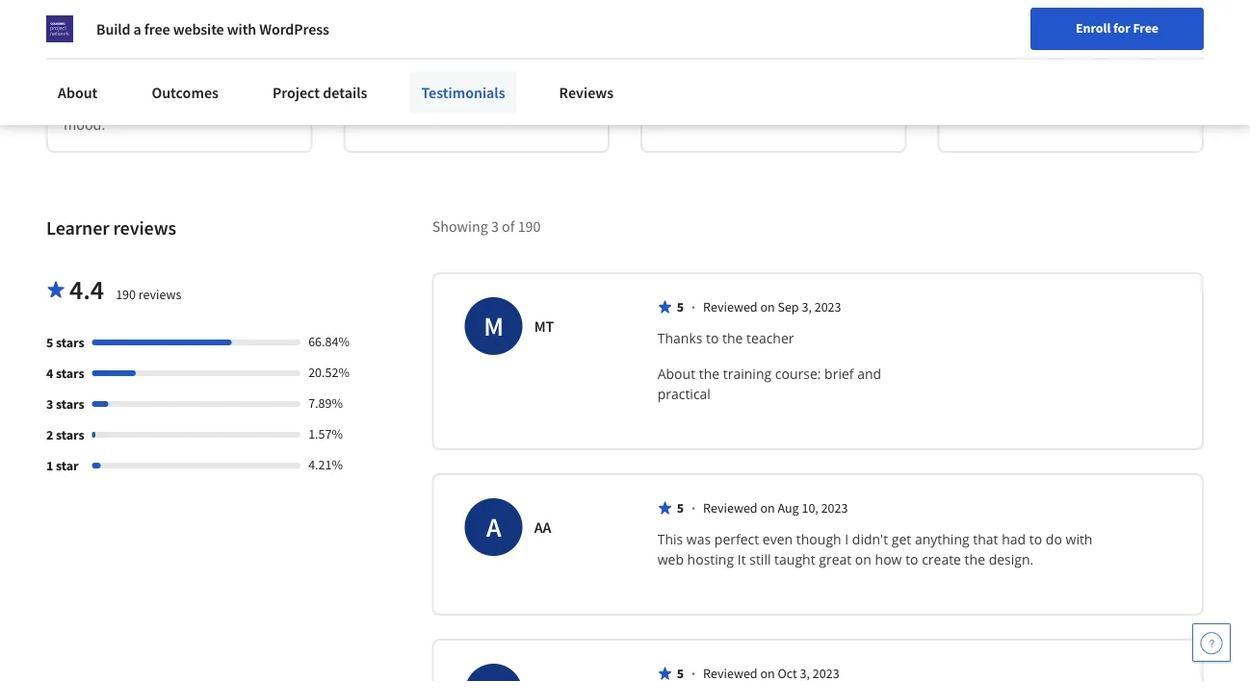 Task type: locate. For each thing, give the bounding box(es) containing it.
schedule
[[188, 92, 246, 111]]

learn down than
[[955, 92, 988, 111]]

1 vertical spatial 190
[[116, 287, 136, 304]]

stars right 4
[[56, 365, 84, 383]]

reviewed up thanks to the teacher
[[703, 299, 758, 316]]

2 vertical spatial 5
[[677, 500, 684, 518]]

1 horizontal spatial 190
[[518, 217, 541, 236]]

and
[[563, 23, 587, 42], [128, 46, 153, 65], [249, 92, 274, 111], [857, 365, 881, 384]]

to right places
[[874, 69, 888, 88]]

had
[[1002, 531, 1026, 549]]

the up practical
[[699, 365, 720, 384]]

the down doesn't
[[775, 69, 797, 88]]

reviews for 190 reviews
[[138, 287, 182, 304]]

stars up 4 stars
[[56, 335, 84, 352]]

1 vertical spatial reviews
[[138, 287, 182, 304]]

testimonials
[[421, 83, 505, 102]]

i up great
[[845, 531, 849, 549]]

learn inside "to be able to take courses at my own pace and rhythm has been an amazing experience. i can learn whenever it fits my schedule and mood."
[[232, 69, 265, 88]]

to inside "when i need courses on topics that my university doesn't offer, coursera is one of the best places to go."
[[874, 69, 888, 88]]

0 horizontal spatial learn
[[232, 69, 265, 88]]

the inside about the training course: brief and practical
[[699, 365, 720, 384]]

0 vertical spatial of
[[759, 69, 772, 88]]

1 vertical spatial an
[[361, 69, 377, 88]]

0 vertical spatial learn
[[232, 69, 265, 88]]

0 vertical spatial 5
[[677, 299, 684, 316]]

me
[[1126, 69, 1147, 88]]

on left the sep in the top right of the page
[[760, 299, 775, 316]]

1 vertical spatial at
[[997, 46, 1010, 65]]

even
[[763, 531, 793, 549]]

2 horizontal spatial courses
[[746, 23, 796, 42]]

that.
[[988, 69, 1018, 88]]

1 horizontal spatial with
[[1066, 531, 1093, 549]]

4
[[46, 365, 53, 383]]

teacher
[[747, 330, 794, 348]]

3
[[491, 217, 499, 236], [46, 396, 53, 414]]

skills
[[361, 46, 393, 65]]

the
[[478, 23, 499, 42], [775, 69, 797, 88], [722, 330, 743, 348], [699, 365, 720, 384], [965, 551, 985, 570]]

coursera image
[[15, 16, 138, 46]]

to left do
[[1029, 531, 1042, 549]]

5 up 4
[[46, 335, 53, 352]]

reviews
[[559, 83, 614, 102]]

1 horizontal spatial that
[[973, 531, 998, 549]]

been
[[232, 46, 264, 65]]

than
[[955, 69, 985, 88]]

courses down concepts at the top of the page
[[512, 46, 562, 65]]

topics
[[819, 23, 858, 42]]

the inside "i directly applied the concepts and skills i learned from my courses to an exciting new project at work."
[[478, 23, 499, 42]]

0 vertical spatial reviewed
[[703, 299, 758, 316]]

reviews up 190 reviews
[[113, 217, 176, 241]]

1 reviewed from the top
[[703, 299, 758, 316]]

it
[[737, 551, 746, 570]]

and right concepts at the top of the page
[[563, 23, 587, 42]]

190 right the showing
[[518, 217, 541, 236]]

5 up thanks
[[677, 299, 684, 316]]

learn
[[232, 69, 265, 88], [955, 92, 988, 111]]

my
[[254, 23, 274, 42], [489, 46, 509, 65], [658, 46, 678, 65], [165, 92, 185, 111]]

1 horizontal spatial an
[[361, 69, 377, 88]]

1 horizontal spatial at
[[512, 69, 525, 88]]

wordpress
[[259, 19, 329, 39]]

0 vertical spatial at
[[238, 23, 251, 42]]

0 vertical spatial that
[[861, 23, 887, 42]]

1 stars from the top
[[56, 335, 84, 352]]

1
[[46, 458, 53, 475]]

my up project
[[489, 46, 509, 65]]

1 vertical spatial learn
[[955, 92, 988, 111]]

0 horizontal spatial about
[[58, 83, 98, 102]]

2 horizontal spatial at
[[997, 46, 1010, 65]]

courses inside "when i need courses on topics that my university doesn't offer, coursera is one of the best places to go."
[[746, 23, 796, 42]]

at up the 'that.'
[[997, 46, 1010, 65]]

0 horizontal spatial with
[[227, 19, 256, 39]]

2023 for m
[[814, 299, 841, 316]]

0 vertical spatial about
[[58, 83, 98, 102]]

1 horizontal spatial learn
[[955, 92, 988, 111]]

and right schedule
[[249, 92, 274, 111]]

1 horizontal spatial of
[[759, 69, 772, 88]]

get
[[892, 531, 911, 549]]

outcomes
[[152, 83, 219, 102]]

able
[[108, 23, 136, 42]]

1 vertical spatial reviewed
[[703, 500, 758, 518]]

on left aug
[[760, 500, 775, 518]]

at left work."
[[512, 69, 525, 88]]

my up been
[[254, 23, 274, 42]]

0 vertical spatial 2023
[[814, 299, 841, 316]]

0 horizontal spatial at
[[238, 23, 251, 42]]

at inside "learning isn't just about being better at your job: it's so much more than that. coursera allows me to learn without limits."
[[997, 46, 1010, 65]]

1 horizontal spatial 3
[[491, 217, 499, 236]]

reviewed for m
[[703, 299, 758, 316]]

i left 'need'
[[704, 23, 708, 42]]

on down didn't
[[855, 551, 872, 570]]

0 horizontal spatial coursera
[[658, 69, 715, 88]]

practical
[[657, 386, 711, 404]]

to down get
[[905, 551, 918, 570]]

0 horizontal spatial courses
[[186, 23, 235, 42]]

2 coursera from the left
[[1021, 69, 1079, 88]]

1 vertical spatial about
[[657, 365, 695, 384]]

about for about the training course: brief and practical
[[657, 365, 695, 384]]

1 horizontal spatial about
[[657, 365, 695, 384]]

web
[[657, 551, 684, 570]]

"to be able to take courses at my own pace and rhythm has been an amazing experience. i can learn whenever it fits my schedule and mood."
[[64, 23, 283, 134]]

courses inside "i directly applied the concepts and skills i learned from my courses to an exciting new project at work."
[[512, 46, 562, 65]]

1 horizontal spatial courses
[[512, 46, 562, 65]]

courses up doesn't
[[746, 23, 796, 42]]

"i directly applied the concepts and skills i learned from my courses to an exciting new project at work."
[[361, 23, 587, 88]]

2
[[46, 427, 53, 444]]

without
[[991, 92, 1041, 111]]

much
[[1113, 46, 1149, 65]]

take
[[155, 23, 183, 42]]

to up work."
[[565, 46, 578, 65]]

5 for a
[[677, 500, 684, 518]]

of
[[759, 69, 772, 88], [502, 217, 515, 236]]

5 up the this
[[677, 500, 684, 518]]

about for about
[[58, 83, 98, 102]]

can
[[206, 69, 229, 88]]

at
[[238, 23, 251, 42], [997, 46, 1010, 65], [512, 69, 525, 88]]

an
[[267, 46, 283, 65], [361, 69, 377, 88]]

to right thanks
[[706, 330, 719, 348]]

0 vertical spatial reviews
[[113, 217, 176, 241]]

2 stars
[[46, 427, 84, 444]]

the inside "when i need courses on topics that my university doesn't offer, coursera is one of the best places to go."
[[775, 69, 797, 88]]

that left 'had'
[[973, 531, 998, 549]]

learn inside "learning isn't just about being better at your job: it's so much more than that. coursera allows me to learn without limits."
[[955, 92, 988, 111]]

i
[[704, 23, 708, 42], [396, 46, 400, 65], [199, 69, 203, 88], [845, 531, 849, 549]]

with right do
[[1066, 531, 1093, 549]]

1 coursera from the left
[[658, 69, 715, 88]]

the right create
[[965, 551, 985, 570]]

190 right 4.4
[[116, 287, 136, 304]]

outcomes link
[[140, 71, 230, 114]]

reviewed
[[703, 299, 758, 316], [703, 500, 758, 518]]

courses up has
[[186, 23, 235, 42]]

still
[[749, 551, 771, 570]]

with up been
[[227, 19, 256, 39]]

showing
[[432, 217, 488, 236]]

has
[[206, 46, 229, 65]]

and down a
[[128, 46, 153, 65]]

this
[[657, 531, 683, 549]]

2 vertical spatial at
[[512, 69, 525, 88]]

and right brief
[[857, 365, 881, 384]]

the up from
[[478, 23, 499, 42]]

3 up "2"
[[46, 396, 53, 414]]

of right one
[[759, 69, 772, 88]]

hosting
[[687, 551, 734, 570]]

at for better
[[997, 46, 1010, 65]]

about inside about the training course: brief and practical
[[657, 365, 695, 384]]

2 reviewed from the top
[[703, 500, 758, 518]]

stars right "2"
[[56, 427, 84, 444]]

2023 right 3,
[[814, 299, 841, 316]]

on
[[799, 23, 816, 42], [760, 299, 775, 316], [760, 500, 775, 518], [855, 551, 872, 570]]

4.4
[[69, 273, 104, 307]]

1 vertical spatial that
[[973, 531, 998, 549]]

0 vertical spatial an
[[267, 46, 283, 65]]

coursera up go."
[[658, 69, 715, 88]]

project details link
[[261, 71, 379, 114]]

4 stars from the top
[[56, 427, 84, 444]]

2 stars from the top
[[56, 365, 84, 383]]

i inside "when i need courses on topics that my university doesn't offer, coursera is one of the best places to go."
[[704, 23, 708, 42]]

reviews right 4.4
[[138, 287, 182, 304]]

i right skills on the top of page
[[396, 46, 400, 65]]

about the training course: brief and practical
[[657, 365, 885, 404]]

0 horizontal spatial 3
[[46, 396, 53, 414]]

2023 right 10,
[[821, 500, 848, 518]]

3 right the showing
[[491, 217, 499, 236]]

whenever
[[64, 92, 127, 111]]

thanks to the teacher
[[657, 330, 794, 348]]

stars down 4 stars
[[56, 396, 84, 414]]

to left take
[[139, 23, 152, 42]]

an down skills on the top of page
[[361, 69, 377, 88]]

on up offer,
[[799, 23, 816, 42]]

places
[[830, 69, 871, 88]]

go."
[[658, 92, 682, 111]]

0 horizontal spatial that
[[861, 23, 887, 42]]

the inside this was perfect even though i didn't get anything that had to do with web hosting it still taught great on how to create the design.
[[965, 551, 985, 570]]

with
[[227, 19, 256, 39], [1066, 531, 1093, 549]]

1 vertical spatial of
[[502, 217, 515, 236]]

1 horizontal spatial coursera
[[1021, 69, 1079, 88]]

that right topics
[[861, 23, 887, 42]]

fits
[[142, 92, 162, 111]]

coursera
[[658, 69, 715, 88], [1021, 69, 1079, 88]]

coursera down job:
[[1021, 69, 1079, 88]]

an inside "i directly applied the concepts and skills i learned from my courses to an exciting new project at work."
[[361, 69, 377, 88]]

free
[[144, 19, 170, 39]]

reviews link
[[548, 71, 625, 114]]

i inside "i directly applied the concepts and skills i learned from my courses to an exciting new project at work."
[[396, 46, 400, 65]]

my down "when
[[658, 46, 678, 65]]

at up been
[[238, 23, 251, 42]]

learn for than
[[955, 92, 988, 111]]

at inside "to be able to take courses at my own pace and rhythm has been an amazing experience. i can learn whenever it fits my schedule and mood."
[[238, 23, 251, 42]]

that inside this was perfect even though i didn't get anything that had to do with web hosting it still taught great on how to create the design.
[[973, 531, 998, 549]]

reviews for learner reviews
[[113, 217, 176, 241]]

build a free website with wordpress
[[96, 19, 329, 39]]

1 vertical spatial 3
[[46, 396, 53, 414]]

about up practical
[[657, 365, 695, 384]]

be
[[89, 23, 105, 42]]

pace
[[94, 46, 125, 65]]

an right been
[[267, 46, 283, 65]]

i inside this was perfect even though i didn't get anything that had to do with web hosting it still taught great on how to create the design.
[[845, 531, 849, 549]]

reviews
[[113, 217, 176, 241], [138, 287, 182, 304]]

None search field
[[259, 12, 452, 51]]

of right the showing
[[502, 217, 515, 236]]

own
[[64, 46, 91, 65]]

0 horizontal spatial an
[[267, 46, 283, 65]]

showing 3 of 190
[[432, 217, 541, 236]]

i left can
[[199, 69, 203, 88]]

3,
[[802, 299, 812, 316]]

3 stars from the top
[[56, 396, 84, 414]]

to right me
[[1150, 69, 1163, 88]]

1 vertical spatial with
[[1066, 531, 1093, 549]]

1 vertical spatial 2023
[[821, 500, 848, 518]]

reviewed up perfect at the bottom
[[703, 500, 758, 518]]

20.52%
[[308, 365, 350, 382]]

learn down been
[[232, 69, 265, 88]]

about up mood."
[[58, 83, 98, 102]]



Task type: vqa. For each thing, say whether or not it's contained in the screenshot.
at within the "learning isn't just about being better at your job: it's so much more than that. coursera allows me to learn without limits."
yes



Task type: describe. For each thing, give the bounding box(es) containing it.
my right fits
[[165, 92, 185, 111]]

courses inside "to be able to take courses at my own pace and rhythm has been an amazing experience. i can learn whenever it fits my schedule and mood."
[[186, 23, 235, 42]]

with inside this was perfect even though i didn't get anything that had to do with web hosting it still taught great on how to create the design.
[[1066, 531, 1093, 549]]

help center image
[[1200, 632, 1223, 655]]

0 horizontal spatial of
[[502, 217, 515, 236]]

7.89%
[[308, 395, 343, 413]]

to inside "to be able to take courses at my own pace and rhythm has been an amazing experience. i can learn whenever it fits my schedule and mood."
[[139, 23, 152, 42]]

aug
[[778, 500, 799, 518]]

concepts
[[502, 23, 560, 42]]

best
[[800, 69, 827, 88]]

coursera inside "learning isn't just about being better at your job: it's so much more than that. coursera allows me to learn without limits."
[[1021, 69, 1079, 88]]

at inside "i directly applied the concepts and skills i learned from my courses to an exciting new project at work."
[[512, 69, 525, 88]]

learner reviews
[[46, 217, 176, 241]]

"i
[[361, 23, 371, 42]]

i inside "to be able to take courses at my own pace and rhythm has been an amazing experience. i can learn whenever it fits my schedule and mood."
[[199, 69, 203, 88]]

great
[[819, 551, 852, 570]]

website
[[173, 19, 224, 39]]

anything
[[915, 531, 970, 549]]

exciting
[[380, 69, 430, 88]]

"to
[[64, 23, 86, 42]]

training
[[723, 365, 772, 384]]

learn for been
[[232, 69, 265, 88]]

coursera inside "when i need courses on topics that my university doesn't offer, coursera is one of the best places to go."
[[658, 69, 715, 88]]

directly
[[374, 23, 423, 42]]

create
[[922, 551, 961, 570]]

stars for 5 stars
[[56, 335, 84, 352]]

0 vertical spatial with
[[227, 19, 256, 39]]

aa
[[534, 519, 551, 538]]

doesn't
[[747, 46, 796, 65]]

is
[[719, 69, 729, 88]]

the left teacher
[[722, 330, 743, 348]]

5 for m
[[677, 299, 684, 316]]

66.84%
[[308, 334, 350, 351]]

show notifications image
[[1061, 24, 1084, 47]]

project
[[463, 69, 509, 88]]

free
[[1133, 19, 1159, 37]]

better
[[955, 46, 994, 65]]

and inside about the training course: brief and practical
[[857, 365, 881, 384]]

brief
[[825, 365, 854, 384]]

thanks
[[657, 330, 703, 348]]

it's
[[1073, 46, 1092, 65]]

university
[[681, 46, 744, 65]]

about
[[1078, 23, 1116, 42]]

didn't
[[852, 531, 888, 549]]

enroll for free
[[1076, 19, 1159, 37]]

so
[[1095, 46, 1110, 65]]

a
[[486, 511, 501, 545]]

1 star
[[46, 458, 79, 475]]

my inside "i directly applied the concepts and skills i learned from my courses to an exciting new project at work."
[[489, 46, 509, 65]]

mt
[[534, 317, 554, 337]]

applied
[[426, 23, 475, 42]]

"when
[[658, 23, 701, 42]]

at for courses
[[238, 23, 251, 42]]

learned
[[403, 46, 452, 65]]

0 horizontal spatial 190
[[116, 287, 136, 304]]

though
[[796, 531, 841, 549]]

an inside "to be able to take courses at my own pace and rhythm has been an amazing experience. i can learn whenever it fits my schedule and mood."
[[267, 46, 283, 65]]

reviewed for a
[[703, 500, 758, 518]]

your
[[1013, 46, 1042, 65]]

do
[[1046, 531, 1062, 549]]

"when i need courses on topics that my university doesn't offer, coursera is one of the best places to go."
[[658, 23, 888, 111]]

it
[[130, 92, 139, 111]]

0 vertical spatial 190
[[518, 217, 541, 236]]

build
[[96, 19, 131, 39]]

on inside this was perfect even though i didn't get anything that had to do with web hosting it still taught great on how to create the design.
[[855, 551, 872, 570]]

a
[[133, 19, 141, 39]]

perfect
[[714, 531, 759, 549]]

allows
[[1082, 69, 1123, 88]]

coursera project network image
[[46, 15, 73, 42]]

reviewed on aug 10, 2023
[[703, 500, 848, 518]]

from
[[455, 46, 486, 65]]

details
[[323, 83, 367, 102]]

need
[[711, 23, 743, 42]]

new
[[433, 69, 460, 88]]

m
[[484, 310, 504, 344]]

offer,
[[799, 46, 832, 65]]

project
[[272, 83, 320, 102]]

190 reviews
[[116, 287, 182, 304]]

on inside "when i need courses on topics that my university doesn't offer, coursera is one of the best places to go."
[[799, 23, 816, 42]]

stars for 4 stars
[[56, 365, 84, 383]]

stars for 2 stars
[[56, 427, 84, 444]]

stars for 3 stars
[[56, 396, 84, 414]]

my inside "when i need courses on topics that my university doesn't offer, coursera is one of the best places to go."
[[658, 46, 678, 65]]

1.57%
[[308, 426, 343, 443]]

2023 for a
[[821, 500, 848, 518]]

0 vertical spatial 3
[[491, 217, 499, 236]]

rhythm
[[156, 46, 203, 65]]

this was perfect even though i didn't get anything that had to do with web hosting it still taught great on how to create the design.
[[657, 531, 1096, 570]]

to inside "learning isn't just about being better at your job: it's so much more than that. coursera allows me to learn without limits."
[[1150, 69, 1163, 88]]

reviewed on sep 3, 2023
[[703, 299, 841, 316]]

to inside "i directly applied the concepts and skills i learned from my courses to an exciting new project at work."
[[565, 46, 578, 65]]

about link
[[46, 71, 109, 114]]

5 stars
[[46, 335, 84, 352]]

enroll for free button
[[1031, 8, 1204, 50]]

1 vertical spatial 5
[[46, 335, 53, 352]]

that inside "when i need courses on topics that my university doesn't offer, coursera is one of the best places to go."
[[861, 23, 887, 42]]

and inside "i directly applied the concepts and skills i learned from my courses to an exciting new project at work."
[[563, 23, 587, 42]]

job:
[[1045, 46, 1070, 65]]

testimonials link
[[410, 71, 517, 114]]

mood."
[[64, 115, 111, 134]]

star
[[56, 458, 79, 475]]

10,
[[802, 500, 819, 518]]

course:
[[775, 365, 821, 384]]

3 stars
[[46, 396, 84, 414]]

"learning
[[955, 23, 1018, 42]]

of inside "when i need courses on topics that my university doesn't offer, coursera is one of the best places to go."
[[759, 69, 772, 88]]

4 stars
[[46, 365, 84, 383]]

"learning isn't just about being better at your job: it's so much more than that. coursera allows me to learn without limits."
[[955, 23, 1186, 111]]

was
[[687, 531, 711, 549]]

isn't
[[1021, 23, 1049, 42]]



